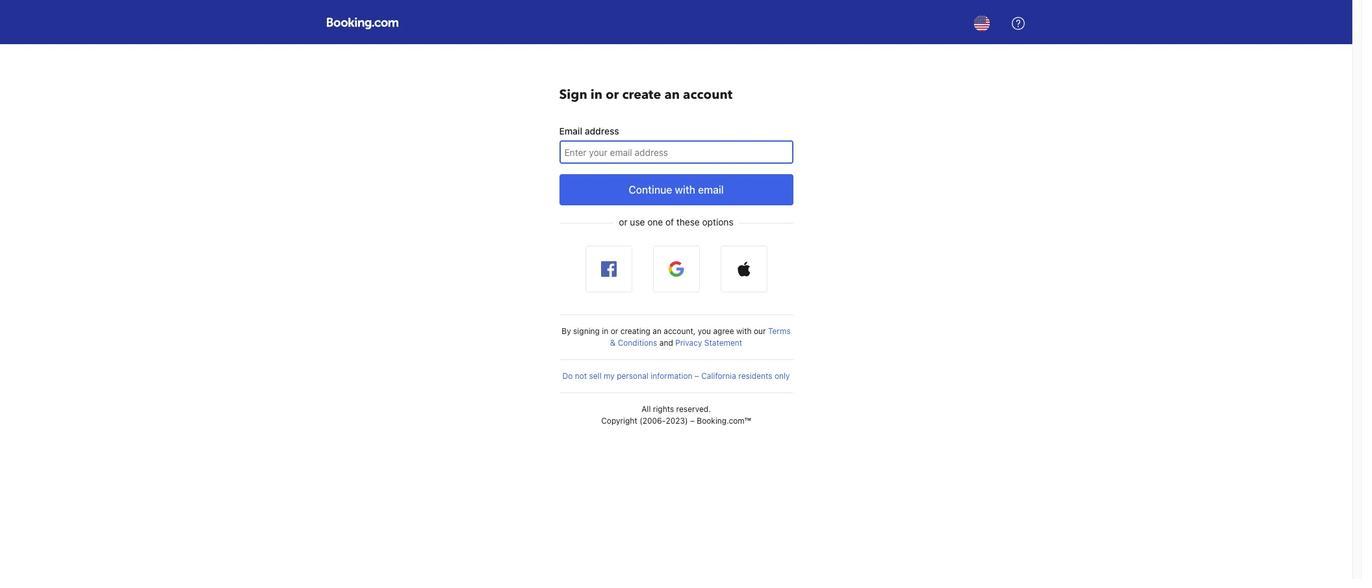 Task type: describe. For each thing, give the bounding box(es) containing it.
privacy statement link
[[675, 338, 742, 348]]

my
[[604, 371, 615, 381]]

all
[[642, 404, 651, 414]]

terms & conditions
[[610, 326, 791, 348]]

reserved
[[676, 404, 709, 414]]

continue
[[629, 184, 672, 196]]

by signing in or creating an account, you agree with our
[[562, 326, 768, 336]]

information
[[651, 371, 693, 381]]

&
[[610, 338, 616, 348]]

rights
[[653, 404, 674, 414]]

email
[[559, 125, 582, 137]]

use
[[630, 216, 645, 228]]

continue with email
[[629, 184, 724, 196]]

1 vertical spatial or
[[619, 216, 628, 228]]

our
[[754, 326, 766, 336]]

create
[[622, 86, 661, 103]]

– inside all rights reserved . copyright (2006-2023) – booking.com™
[[690, 416, 695, 426]]

and
[[660, 338, 673, 348]]

one
[[648, 216, 663, 228]]

account,
[[664, 326, 696, 336]]

options
[[702, 216, 734, 228]]

0 vertical spatial –
[[695, 371, 699, 381]]

privacy
[[675, 338, 702, 348]]

2 vertical spatial or
[[611, 326, 618, 336]]

email address
[[559, 125, 619, 137]]

continue with email button
[[559, 174, 793, 205]]

(2006-
[[640, 416, 666, 426]]



Task type: vqa. For each thing, say whether or not it's contained in the screenshot.
bottommost or
yes



Task type: locate. For each thing, give the bounding box(es) containing it.
of
[[666, 216, 674, 228]]

by
[[562, 326, 571, 336]]

with
[[675, 184, 696, 196], [736, 326, 752, 336]]

agree
[[713, 326, 734, 336]]

sign in or create an account
[[559, 86, 733, 103]]

sell
[[589, 371, 602, 381]]

with left 'our'
[[736, 326, 752, 336]]

you
[[698, 326, 711, 336]]

terms & conditions link
[[610, 326, 791, 348]]

Email address email field
[[559, 140, 793, 164]]

not
[[575, 371, 587, 381]]

or left create
[[606, 86, 619, 103]]

in right 'sign'
[[591, 86, 603, 103]]

or up &
[[611, 326, 618, 336]]

residents
[[739, 371, 773, 381]]

all rights reserved . copyright (2006-2023) – booking.com™
[[601, 404, 751, 426]]

with inside button
[[675, 184, 696, 196]]

personal
[[617, 371, 649, 381]]

in
[[591, 86, 603, 103], [602, 326, 609, 336]]

– left california
[[695, 371, 699, 381]]

1 horizontal spatial an
[[665, 86, 680, 103]]

1 vertical spatial an
[[653, 326, 662, 336]]

address
[[585, 125, 619, 137]]

0 horizontal spatial with
[[675, 184, 696, 196]]

2023)
[[666, 416, 688, 426]]

0 horizontal spatial an
[[653, 326, 662, 336]]

or use one of these options
[[619, 216, 734, 228]]

an right create
[[665, 86, 680, 103]]

an
[[665, 86, 680, 103], [653, 326, 662, 336]]

only
[[775, 371, 790, 381]]

creating
[[621, 326, 651, 336]]

.
[[709, 404, 711, 414]]

0 vertical spatial in
[[591, 86, 603, 103]]

– down the "reserved" in the bottom of the page
[[690, 416, 695, 426]]

do not sell my personal information – california residents only link
[[563, 371, 790, 381]]

or left use
[[619, 216, 628, 228]]

copyright
[[601, 416, 638, 426]]

an up and at bottom left
[[653, 326, 662, 336]]

account
[[683, 86, 733, 103]]

sign
[[559, 86, 587, 103]]

and privacy statement
[[657, 338, 742, 348]]

1 vertical spatial in
[[602, 326, 609, 336]]

terms
[[768, 326, 791, 336]]

0 vertical spatial or
[[606, 86, 619, 103]]

do
[[563, 371, 573, 381]]

california
[[702, 371, 736, 381]]

do not sell my personal information – california residents only
[[563, 371, 790, 381]]

1 horizontal spatial with
[[736, 326, 752, 336]]

0 vertical spatial with
[[675, 184, 696, 196]]

–
[[695, 371, 699, 381], [690, 416, 695, 426]]

these
[[677, 216, 700, 228]]

in right signing
[[602, 326, 609, 336]]

email
[[698, 184, 724, 196]]

statement
[[705, 338, 742, 348]]

0 vertical spatial an
[[665, 86, 680, 103]]

1 vertical spatial with
[[736, 326, 752, 336]]

signing
[[573, 326, 600, 336]]

or
[[606, 86, 619, 103], [619, 216, 628, 228], [611, 326, 618, 336]]

booking.com™
[[697, 416, 751, 426]]

with left email
[[675, 184, 696, 196]]

conditions
[[618, 338, 657, 348]]

1 vertical spatial –
[[690, 416, 695, 426]]



